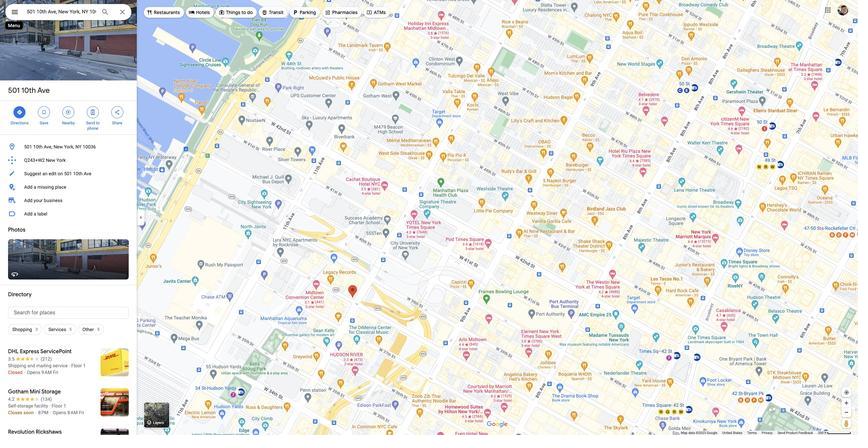 Task type: locate. For each thing, give the bounding box(es) containing it.
terms button
[[748, 431, 757, 435]]

0 vertical spatial add
[[24, 184, 33, 190]]

floor inside self-storage facility · floor 1 closes soon ⋅ 8 pm ⋅ opens 8 am fri
[[52, 403, 62, 409]]

1 vertical spatial 10th
[[33, 144, 43, 150]]

send inside 'send product feedback' button
[[778, 431, 786, 435]]

0 horizontal spatial ⋅
[[24, 370, 26, 375]]

edit
[[49, 171, 57, 176]]

 hotels
[[189, 9, 210, 16]]

a left label
[[34, 211, 36, 217]]

1 vertical spatial ·
[[49, 403, 51, 409]]

⋅ left 8 pm
[[35, 410, 37, 416]]

self-storage facility · floor 1 closes soon ⋅ 8 pm ⋅ opens 8 am fri
[[8, 403, 84, 416]]

google maps element
[[0, 0, 859, 435]]

ave up the add a missing place button
[[84, 171, 91, 176]]

· inside shipping and mailing service · floor 1 closed ⋅ opens 9 am fri
[[69, 363, 70, 369]]

501 10th ave, new york, ny 10036 button
[[0, 140, 137, 154]]

2 vertical spatial add
[[24, 211, 33, 217]]

1 horizontal spatial ·
[[69, 363, 70, 369]]

floor down (134)
[[52, 403, 62, 409]]

2 horizontal spatial 501
[[64, 171, 72, 176]]

10th up the add a missing place button
[[73, 171, 83, 176]]

fri down service
[[53, 370, 58, 375]]

label
[[37, 211, 47, 217]]

1 vertical spatial a
[[34, 211, 36, 217]]

new left york
[[46, 158, 55, 163]]

501 right "on"
[[64, 171, 72, 176]]

1 vertical spatial to
[[96, 121, 100, 125]]


[[65, 109, 71, 116]]

storage
[[41, 389, 61, 395]]

⋅ right the closed on the bottom left
[[24, 370, 26, 375]]

collapse side panel image
[[137, 214, 145, 221]]

fri inside self-storage facility · floor 1 closes soon ⋅ 8 pm ⋅ opens 8 am fri
[[79, 410, 84, 416]]

new right the ave,
[[54, 144, 63, 150]]

transit
[[269, 9, 284, 15]]

0 vertical spatial 1
[[83, 363, 86, 369]]

send
[[86, 121, 95, 125], [778, 431, 786, 435]]


[[17, 109, 23, 116]]

ave up the 
[[37, 86, 50, 95]]

q243+w2 new york button
[[0, 154, 137, 167]]

a for missing
[[34, 184, 36, 190]]

0 vertical spatial opens
[[27, 370, 40, 375]]

5 for other
[[97, 327, 100, 332]]

1 vertical spatial 501
[[24, 144, 32, 150]]

⋅ right 8 pm
[[50, 410, 52, 416]]

missing
[[37, 184, 54, 190]]

0 vertical spatial fri
[[53, 370, 58, 375]]

2 add from the top
[[24, 198, 33, 203]]

1 horizontal spatial floor
[[71, 363, 82, 369]]

0 vertical spatial 10th
[[21, 86, 36, 95]]

1 horizontal spatial opens
[[53, 410, 66, 416]]

1 vertical spatial fri
[[79, 410, 84, 416]]

1 5 from the left
[[69, 327, 72, 332]]

ave
[[37, 86, 50, 95], [84, 171, 91, 176]]

501 up 
[[8, 86, 20, 95]]

footer inside google maps element
[[681, 431, 818, 435]]

add left label
[[24, 211, 33, 217]]

9 am
[[41, 370, 52, 375]]

fri inside shipping and mailing service · floor 1 closed ⋅ opens 9 am fri
[[53, 370, 58, 375]]

10th left the ave,
[[33, 144, 43, 150]]

united states button
[[723, 431, 743, 435]]

gotham mini storage
[[8, 389, 61, 395]]

1 vertical spatial opens
[[53, 410, 66, 416]]


[[11, 7, 19, 17]]

send product feedback
[[778, 431, 813, 435]]

fri right 8 am
[[79, 410, 84, 416]]

add a missing place button
[[0, 180, 137, 194]]

opens left 8 am
[[53, 410, 66, 416]]

501 up q243+w2
[[24, 144, 32, 150]]

opens inside shipping and mailing service · floor 1 closed ⋅ opens 9 am fri
[[27, 370, 40, 375]]

a for label
[[34, 211, 36, 217]]

0 horizontal spatial floor
[[52, 403, 62, 409]]

None field
[[27, 8, 96, 16]]

1 vertical spatial floor
[[52, 403, 62, 409]]

to left do
[[242, 9, 246, 15]]

1 add from the top
[[24, 184, 33, 190]]

10th for ave,
[[33, 144, 43, 150]]

send inside send to phone
[[86, 121, 95, 125]]

privacy button
[[762, 431, 773, 435]]

5 right services
[[69, 327, 72, 332]]

1 vertical spatial ave
[[84, 171, 91, 176]]

1 horizontal spatial 5
[[97, 327, 100, 332]]

1 horizontal spatial send
[[778, 431, 786, 435]]

3 add from the top
[[24, 211, 33, 217]]

add left your
[[24, 198, 33, 203]]

5 right "other"
[[97, 327, 100, 332]]

· inside self-storage facility · floor 1 closes soon ⋅ 8 pm ⋅ opens 8 am fri
[[49, 403, 51, 409]]

1 vertical spatial add
[[24, 198, 33, 203]]

show street view coverage image
[[842, 419, 852, 429]]


[[219, 9, 225, 16]]

⋅ inside shipping and mailing service · floor 1 closed ⋅ opens 9 am fri
[[24, 370, 26, 375]]

fri
[[53, 370, 58, 375], [79, 410, 84, 416]]

services 5
[[48, 327, 72, 332]]

501 10th ave main content
[[0, 0, 137, 435]]

0 horizontal spatial ·
[[49, 403, 51, 409]]

an
[[42, 171, 48, 176]]

photos
[[8, 227, 25, 233]]

5
[[69, 327, 72, 332], [97, 327, 100, 332]]

⋅ for mini
[[35, 410, 37, 416]]

q243+w2
[[24, 158, 45, 163]]

0 horizontal spatial 1
[[64, 403, 66, 409]]

0 horizontal spatial 5
[[69, 327, 72, 332]]

new
[[54, 144, 63, 150], [46, 158, 55, 163]]

phone
[[87, 126, 98, 131]]

1
[[83, 363, 86, 369], [64, 403, 66, 409]]

footer containing map data ©2023 google
[[681, 431, 818, 435]]

0 vertical spatial to
[[242, 9, 246, 15]]

0 vertical spatial floor
[[71, 363, 82, 369]]

0 horizontal spatial to
[[96, 121, 100, 125]]

0 horizontal spatial 501
[[8, 86, 20, 95]]

to inside  things to do
[[242, 9, 246, 15]]

shopping 3
[[12, 327, 38, 332]]

add a label
[[24, 211, 47, 217]]

nearby
[[62, 121, 75, 125]]

0 horizontal spatial fri
[[53, 370, 58, 375]]

floor
[[71, 363, 82, 369], [52, 403, 62, 409]]


[[262, 9, 268, 16]]

1 horizontal spatial 1
[[83, 363, 86, 369]]

5 inside other 5
[[97, 327, 100, 332]]

footer
[[681, 431, 818, 435]]

0 vertical spatial ·
[[69, 363, 70, 369]]

 search field
[[5, 4, 131, 21]]

servicepoint
[[40, 348, 72, 355]]

data
[[689, 431, 695, 435]]

ny
[[75, 144, 82, 150]]

a
[[34, 184, 36, 190], [34, 211, 36, 217]]

1 horizontal spatial to
[[242, 9, 246, 15]]

 things to do
[[219, 9, 253, 16]]

opens down and
[[27, 370, 40, 375]]

· right service
[[69, 363, 70, 369]]

to
[[242, 9, 246, 15], [96, 121, 100, 125]]

atms
[[374, 9, 386, 15]]

1 a from the top
[[34, 184, 36, 190]]

add down suggest
[[24, 184, 33, 190]]

send left product
[[778, 431, 786, 435]]

a left missing
[[34, 184, 36, 190]]

10th up 
[[21, 86, 36, 95]]

1 vertical spatial send
[[778, 431, 786, 435]]

services
[[48, 327, 66, 332]]

closed
[[8, 370, 22, 375]]

1 vertical spatial new
[[46, 158, 55, 163]]

0 vertical spatial 501
[[8, 86, 20, 95]]

ave inside button
[[84, 171, 91, 176]]

add for add a missing place
[[24, 184, 33, 190]]

200 ft button
[[818, 431, 852, 435]]

 restaurants
[[147, 9, 180, 16]]

0 horizontal spatial ave
[[37, 86, 50, 95]]

add for add your business
[[24, 198, 33, 203]]

5 inside the services 5
[[69, 327, 72, 332]]

None text field
[[8, 307, 129, 319]]

 parking
[[292, 9, 316, 16]]

things
[[226, 9, 240, 15]]

ave,
[[44, 144, 52, 150]]

1 horizontal spatial fri
[[79, 410, 84, 416]]

1 horizontal spatial 501
[[24, 144, 32, 150]]

⋅
[[24, 370, 26, 375], [35, 410, 37, 416], [50, 410, 52, 416]]

·
[[69, 363, 70, 369], [49, 403, 51, 409]]

send up phone
[[86, 121, 95, 125]]

0 vertical spatial new
[[54, 144, 63, 150]]

0 vertical spatial a
[[34, 184, 36, 190]]

to up phone
[[96, 121, 100, 125]]

add
[[24, 184, 33, 190], [24, 198, 33, 203], [24, 211, 33, 217]]

express
[[20, 348, 39, 355]]

terms
[[748, 431, 757, 435]]

1 horizontal spatial ave
[[84, 171, 91, 176]]

add your business
[[24, 198, 63, 203]]

add for add a label
[[24, 211, 33, 217]]

3.5 stars 212 reviews image
[[8, 356, 52, 363]]

0 vertical spatial send
[[86, 121, 95, 125]]

floor right service
[[71, 363, 82, 369]]

2 a from the top
[[34, 211, 36, 217]]

501 10th Ave, New York, NY 10036 field
[[5, 4, 131, 20]]

1 horizontal spatial ⋅
[[35, 410, 37, 416]]

0 horizontal spatial opens
[[27, 370, 40, 375]]

states
[[733, 431, 743, 435]]

501 10th ave, new york, ny 10036
[[24, 144, 96, 150]]

10036
[[83, 144, 96, 150]]

product
[[786, 431, 798, 435]]

· down (134)
[[49, 403, 51, 409]]

dhl
[[8, 348, 19, 355]]

send for send to phone
[[86, 121, 95, 125]]

2 5 from the left
[[97, 327, 100, 332]]

mini
[[30, 389, 40, 395]]

1 vertical spatial 1
[[64, 403, 66, 409]]

0 horizontal spatial send
[[86, 121, 95, 125]]



Task type: vqa. For each thing, say whether or not it's contained in the screenshot.


Task type: describe. For each thing, give the bounding box(es) containing it.
 transit
[[262, 9, 284, 16]]

actions for 501 10th ave region
[[0, 101, 137, 134]]

to inside send to phone
[[96, 121, 100, 125]]

 pharmacies
[[325, 9, 358, 16]]

200
[[818, 431, 824, 435]]

501 10th ave
[[8, 86, 50, 95]]

1 inside self-storage facility · floor 1 closes soon ⋅ 8 pm ⋅ opens 8 am fri
[[64, 403, 66, 409]]

2 vertical spatial 10th
[[73, 171, 83, 176]]

send for send product feedback
[[778, 431, 786, 435]]


[[292, 9, 299, 16]]

closes
[[8, 410, 22, 416]]

place
[[55, 184, 66, 190]]

share
[[112, 121, 122, 125]]


[[114, 109, 120, 116]]

(134)
[[41, 397, 52, 402]]

united
[[723, 431, 732, 435]]

zoom in image
[[845, 401, 850, 406]]

2 vertical spatial 501
[[64, 171, 72, 176]]

floor inside shipping and mailing service · floor 1 closed ⋅ opens 9 am fri
[[71, 363, 82, 369]]

8 pm
[[38, 410, 48, 416]]

3
[[35, 327, 38, 332]]

do
[[247, 9, 253, 15]]

0 vertical spatial ave
[[37, 86, 50, 95]]

4.2 stars 134 reviews image
[[8, 396, 52, 403]]

⋅ for express
[[24, 370, 26, 375]]

2 horizontal spatial ⋅
[[50, 410, 52, 416]]

layers
[[153, 421, 164, 425]]

501 for 501 10th ave, new york, ny 10036
[[24, 144, 32, 150]]


[[367, 9, 373, 16]]

on
[[58, 171, 63, 176]]

501 for 501 10th ave
[[8, 86, 20, 95]]

directions
[[11, 121, 29, 125]]

show your location image
[[844, 390, 850, 396]]

q243+w2 new york
[[24, 158, 66, 163]]

send to phone
[[86, 121, 100, 131]]

other 5
[[82, 327, 100, 332]]

©2023
[[696, 431, 706, 435]]

ft
[[825, 431, 827, 435]]

restaurants
[[154, 9, 180, 15]]

united states
[[723, 431, 743, 435]]

1 inside shipping and mailing service · floor 1 closed ⋅ opens 9 am fri
[[83, 363, 86, 369]]

suggest an edit on 501 10th ave
[[24, 171, 91, 176]]

add your business link
[[0, 194, 137, 207]]


[[147, 9, 153, 16]]

send product feedback button
[[778, 431, 813, 435]]


[[325, 9, 331, 16]]

york
[[56, 158, 66, 163]]

pharmacies
[[332, 9, 358, 15]]

suggest
[[24, 171, 41, 176]]

4.2
[[8, 397, 15, 402]]

directory
[[8, 291, 32, 298]]

dhl express servicepoint
[[8, 348, 72, 355]]

zoom out image
[[845, 410, 850, 415]]


[[90, 109, 96, 116]]

shopping
[[12, 327, 32, 332]]

google
[[707, 431, 718, 435]]

shipping
[[8, 363, 26, 369]]

add a label button
[[0, 207, 137, 221]]

york,
[[64, 144, 74, 150]]

soon
[[23, 410, 34, 416]]

3.5
[[8, 357, 15, 362]]

map data ©2023 google
[[681, 431, 718, 435]]

8 am
[[67, 410, 78, 416]]

feedback
[[799, 431, 813, 435]]

none field inside 501 10th ave, new york, ny 10036 field
[[27, 8, 96, 16]]

save
[[40, 121, 48, 125]]

none text field inside 501 10th ave main content
[[8, 307, 129, 319]]

map
[[681, 431, 688, 435]]

add a missing place
[[24, 184, 66, 190]]

other
[[82, 327, 94, 332]]

5 for services
[[69, 327, 72, 332]]

self-
[[8, 403, 17, 409]]

gotham
[[8, 389, 29, 395]]

parking
[[300, 9, 316, 15]]

suggest an edit on 501 10th ave button
[[0, 167, 137, 180]]

privacy
[[762, 431, 773, 435]]

business
[[44, 198, 63, 203]]

 button
[[5, 4, 24, 21]]

shipping and mailing service · floor 1 closed ⋅ opens 9 am fri
[[8, 363, 86, 375]]

service
[[53, 363, 68, 369]]

hotels
[[196, 9, 210, 15]]

facility
[[34, 403, 48, 409]]

opens inside self-storage facility · floor 1 closes soon ⋅ 8 pm ⋅ opens 8 am fri
[[53, 410, 66, 416]]


[[189, 9, 195, 16]]

google account: ben chafik  
(ben.chafik@adept.ai) image
[[838, 5, 849, 15]]

200 ft
[[818, 431, 827, 435]]

your
[[34, 198, 43, 203]]

(212)
[[41, 357, 52, 362]]

and
[[27, 363, 35, 369]]


[[41, 109, 47, 116]]

10th for ave
[[21, 86, 36, 95]]

mailing
[[36, 363, 52, 369]]



